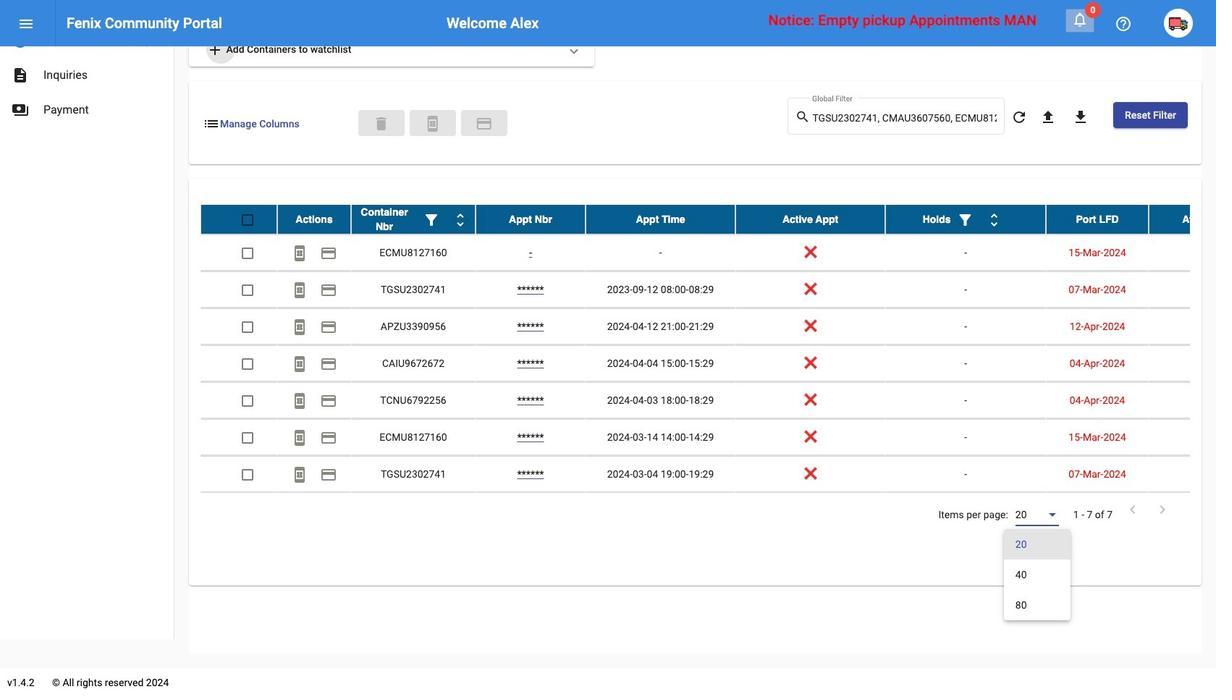Task type: vqa. For each thing, say whether or not it's contained in the screenshot.
1st 'cell' from the bottom
no



Task type: describe. For each thing, give the bounding box(es) containing it.
7 column header from the left
[[1046, 205, 1149, 234]]

cell for fifth "row" from the bottom
[[1149, 308, 1216, 345]]

8 column header from the left
[[1149, 205, 1216, 234]]

1 row from the top
[[201, 205, 1216, 235]]

6 column header from the left
[[885, 205, 1046, 234]]

cell for second "row"
[[1149, 235, 1216, 271]]

2 column header from the left
[[351, 205, 476, 234]]

5 column header from the left
[[736, 205, 885, 234]]

2 row from the top
[[201, 235, 1216, 272]]

cell for 4th "row" from the bottom of the page
[[1149, 345, 1216, 382]]

Global Watchlist Filter field
[[813, 113, 997, 124]]

5 row from the top
[[201, 345, 1216, 382]]

3 column header from the left
[[476, 205, 586, 234]]

4 column header from the left
[[586, 205, 736, 234]]

3 row from the top
[[201, 272, 1216, 308]]

cell for 1st "row" from the bottom
[[1149, 456, 1216, 492]]

8 row from the top
[[201, 456, 1216, 493]]

1 column header from the left
[[277, 205, 351, 234]]



Task type: locate. For each thing, give the bounding box(es) containing it.
column header
[[277, 205, 351, 234], [351, 205, 476, 234], [476, 205, 586, 234], [586, 205, 736, 234], [736, 205, 885, 234], [885, 205, 1046, 234], [1046, 205, 1149, 234], [1149, 205, 1216, 234]]

4 cell from the top
[[1149, 345, 1216, 382]]

grid
[[201, 205, 1216, 493]]

6 row from the top
[[201, 382, 1216, 419]]

1 cell from the top
[[1149, 235, 1216, 271]]

delete image
[[373, 115, 390, 132]]

cell
[[1149, 235, 1216, 271], [1149, 272, 1216, 308], [1149, 308, 1216, 345], [1149, 345, 1216, 382], [1149, 382, 1216, 418], [1149, 419, 1216, 455], [1149, 456, 1216, 492]]

4 row from the top
[[201, 308, 1216, 345]]

no color image
[[1071, 11, 1089, 28], [12, 32, 29, 49], [12, 67, 29, 84], [12, 101, 29, 119], [1072, 109, 1089, 126], [203, 115, 220, 132], [475, 115, 493, 132], [452, 212, 469, 229], [986, 212, 1003, 229], [291, 245, 308, 262], [291, 282, 308, 299], [291, 319, 308, 336], [320, 319, 337, 336], [320, 356, 337, 373], [291, 393, 308, 410], [320, 430, 337, 447], [291, 466, 308, 484], [320, 466, 337, 484]]

cell for 6th "row" from the bottom
[[1149, 272, 1216, 308]]

cell for seventh "row"
[[1149, 419, 1216, 455]]

navigation
[[0, 17, 174, 127]]

7 cell from the top
[[1149, 456, 1216, 492]]

no color image
[[17, 15, 35, 33], [1115, 15, 1132, 33], [795, 108, 813, 126], [1011, 109, 1028, 126], [1039, 109, 1057, 126], [424, 115, 441, 132], [423, 212, 440, 229], [957, 212, 974, 229], [320, 245, 337, 262], [320, 282, 337, 299], [291, 356, 308, 373], [320, 393, 337, 410], [291, 430, 308, 447], [1124, 501, 1142, 518], [1154, 501, 1171, 518]]

cell for sixth "row" from the top of the page
[[1149, 382, 1216, 418]]

2 cell from the top
[[1149, 272, 1216, 308]]

5 cell from the top
[[1149, 382, 1216, 418]]

row
[[201, 205, 1216, 235], [201, 235, 1216, 272], [201, 272, 1216, 308], [201, 308, 1216, 345], [201, 345, 1216, 382], [201, 382, 1216, 419], [201, 419, 1216, 456], [201, 456, 1216, 493]]

6 cell from the top
[[1149, 419, 1216, 455]]

7 row from the top
[[201, 419, 1216, 456]]

3 cell from the top
[[1149, 308, 1216, 345]]



